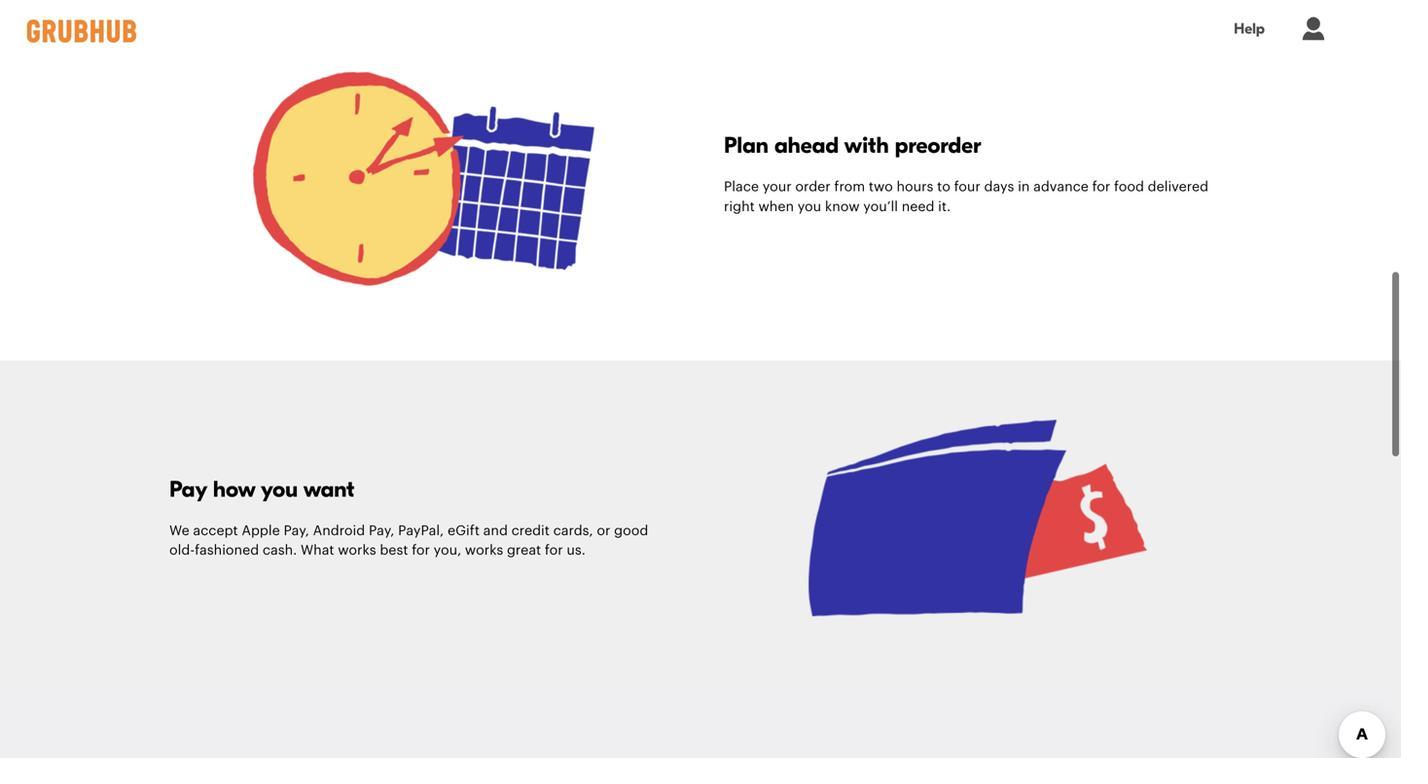 Task type: describe. For each thing, give the bounding box(es) containing it.
place your order from two hours to four days in advance for food delivered right when you know you'll need it.
[[724, 180, 1209, 214]]

accept
[[193, 524, 238, 538]]

days
[[984, 180, 1015, 194]]

place
[[724, 180, 759, 194]]

2 works from the left
[[465, 544, 503, 557]]

you'll
[[864, 200, 898, 214]]

apple
[[242, 524, 280, 538]]

know
[[825, 200, 860, 214]]

good
[[614, 524, 648, 538]]

1 pay, from the left
[[284, 524, 309, 538]]

android
[[313, 524, 365, 538]]

1 horizontal spatial for
[[545, 544, 563, 557]]

or
[[597, 524, 611, 538]]

us.
[[567, 544, 586, 557]]

advance
[[1034, 180, 1089, 194]]

food
[[1114, 180, 1144, 194]]

you inside "place your order from two hours to four days in advance for food delivered right when you know you'll need it."
[[798, 200, 822, 214]]

your
[[763, 180, 792, 194]]

two
[[869, 180, 893, 194]]

plan ahead with preorder
[[724, 133, 982, 159]]

old-
[[169, 544, 195, 557]]

hours
[[897, 180, 934, 194]]

and
[[483, 524, 508, 538]]

credit
[[512, 524, 550, 538]]

we
[[169, 524, 190, 538]]

order
[[796, 180, 831, 194]]



Task type: locate. For each thing, give the bounding box(es) containing it.
fashioned
[[195, 544, 259, 557]]

from
[[835, 180, 865, 194]]

0 horizontal spatial works
[[338, 544, 376, 557]]

you,
[[434, 544, 462, 557]]

for
[[1093, 180, 1111, 194], [412, 544, 430, 557], [545, 544, 563, 557]]

1 vertical spatial you
[[261, 476, 298, 503]]

what
[[301, 544, 334, 557]]

ahead
[[775, 133, 839, 159]]

to
[[937, 180, 951, 194]]

great
[[507, 544, 541, 557]]

you up apple
[[261, 476, 298, 503]]

want
[[303, 476, 355, 503]]

pay
[[169, 476, 207, 503]]

1 horizontal spatial works
[[465, 544, 503, 557]]

help
[[1234, 20, 1265, 38]]

when
[[759, 200, 794, 214]]

2 horizontal spatial for
[[1093, 180, 1111, 194]]

1 horizontal spatial pay,
[[369, 524, 395, 538]]

four
[[954, 180, 981, 194]]

need
[[902, 200, 935, 214]]

you down order
[[798, 200, 822, 214]]

pay how you want
[[169, 476, 355, 503]]

pay,
[[284, 524, 309, 538], [369, 524, 395, 538]]

pay, up cash.
[[284, 524, 309, 538]]

0 vertical spatial you
[[798, 200, 822, 214]]

works down and
[[465, 544, 503, 557]]

for down paypal,
[[412, 544, 430, 557]]

in
[[1018, 180, 1030, 194]]

0 horizontal spatial you
[[261, 476, 298, 503]]

1 works from the left
[[338, 544, 376, 557]]

it.
[[938, 200, 951, 214]]

plan
[[724, 133, 769, 159]]

0 horizontal spatial pay,
[[284, 524, 309, 538]]

for left food
[[1093, 180, 1111, 194]]

2 pay, from the left
[[369, 524, 395, 538]]

grubhub image
[[19, 19, 144, 43]]

for left us.
[[545, 544, 563, 557]]

you
[[798, 200, 822, 214], [261, 476, 298, 503]]

0 horizontal spatial for
[[412, 544, 430, 557]]

cards,
[[553, 524, 593, 538]]

how
[[213, 476, 255, 503]]

works down 'android'
[[338, 544, 376, 557]]

egift
[[448, 524, 480, 538]]

with
[[844, 133, 889, 159]]

delivered
[[1148, 180, 1209, 194]]

preorder
[[895, 133, 982, 159]]

1 horizontal spatial you
[[798, 200, 822, 214]]

right
[[724, 200, 755, 214]]

best
[[380, 544, 408, 557]]

works
[[338, 544, 376, 557], [465, 544, 503, 557]]

help link
[[1215, 8, 1285, 51]]

cash.
[[263, 544, 297, 557]]

paypal,
[[398, 524, 444, 538]]

we accept apple pay, android pay, paypal, egift and credit cards, or good old-fashioned cash. what works best for you, works great for us.
[[169, 524, 648, 557]]

pay, up best
[[369, 524, 395, 538]]

for inside "place your order from two hours to four days in advance for food delivered right when you know you'll need it."
[[1093, 180, 1111, 194]]



Task type: vqa. For each thing, say whether or not it's contained in the screenshot.
marc
no



